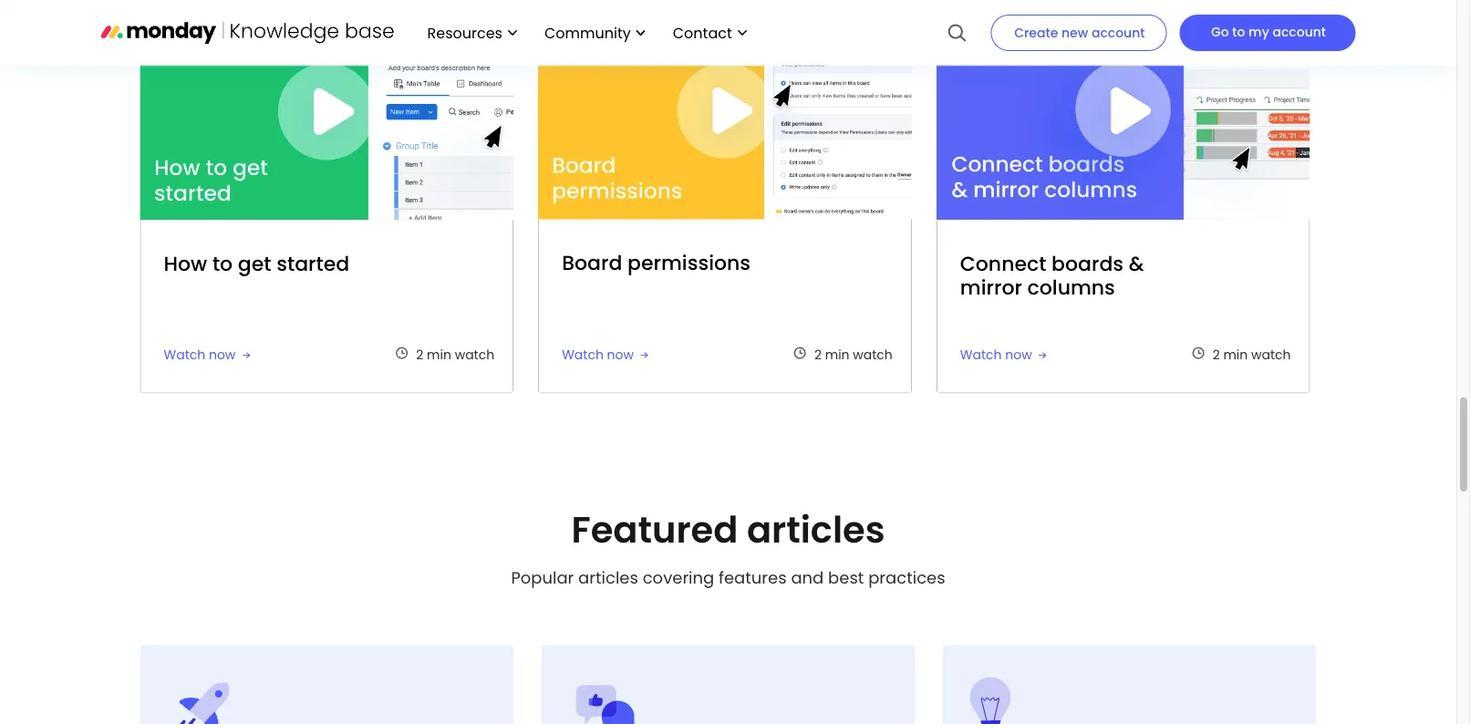 Task type: vqa. For each thing, say whether or not it's contained in the screenshot.
here
no



Task type: describe. For each thing, give the bounding box(es) containing it.
community link
[[536, 17, 655, 49]]

&
[[1129, 250, 1145, 278]]

now for to
[[209, 346, 236, 364]]

popular articles image
[[167, 673, 240, 724]]

covering
[[643, 567, 715, 590]]

my
[[1249, 23, 1270, 41]]

contact link
[[664, 17, 756, 49]]

connect
[[961, 250, 1047, 278]]

permissions
[[628, 249, 751, 277]]

boards
[[1052, 250, 1124, 278]]

watch now link for board
[[562, 345, 649, 366]]

create
[[1015, 24, 1059, 42]]

board permissions
[[562, 249, 751, 277]]

3 watch from the left
[[1252, 346, 1291, 364]]

min for board permissions
[[825, 346, 850, 364]]

create new account
[[1015, 24, 1145, 42]]

resources link
[[418, 17, 526, 49]]

3 now from the left
[[1006, 346, 1032, 364]]

watch now link for how
[[164, 345, 250, 366]]

how to get started
[[164, 250, 350, 278]]

contact
[[673, 22, 732, 43]]

min for how to get started
[[427, 346, 452, 364]]

featured
[[572, 505, 738, 556]]

go to my account link
[[1180, 15, 1356, 51]]

watch now for how
[[164, 346, 236, 364]]

articles for popular
[[579, 567, 639, 590]]

watch for how to get started
[[455, 346, 495, 364]]

3 watch now from the left
[[961, 346, 1032, 364]]

watch for how
[[164, 346, 205, 364]]

watch for board permissions
[[853, 346, 893, 364]]

list containing resources
[[409, 0, 756, 66]]

how
[[164, 250, 207, 278]]

account inside 'link'
[[1092, 24, 1145, 42]]

best
[[829, 567, 864, 590]]

columns
[[1028, 274, 1116, 302]]

3 icon image from the left
[[1039, 352, 1047, 359]]

to for go
[[1233, 23, 1246, 41]]

now for permissions
[[607, 346, 634, 364]]

main element
[[409, 0, 1356, 66]]



Task type: locate. For each thing, give the bounding box(es) containing it.
featured articles
[[572, 505, 885, 556]]

get
[[238, 250, 271, 278]]

community
[[545, 22, 631, 43]]

connect boards & mirror columns
[[961, 250, 1145, 302]]

2 min from the left
[[825, 346, 850, 364]]

0 horizontal spatial 2 min watch
[[413, 346, 495, 364]]

2 horizontal spatial now
[[1006, 346, 1032, 364]]

1 now from the left
[[209, 346, 236, 364]]

1 horizontal spatial now
[[607, 346, 634, 364]]

0 horizontal spatial articles
[[579, 567, 639, 590]]

articles
[[747, 505, 885, 556], [579, 567, 639, 590]]

1 watch from the left
[[455, 346, 495, 364]]

1 horizontal spatial watch
[[562, 346, 604, 364]]

1 horizontal spatial account
[[1273, 23, 1327, 41]]

to
[[1233, 23, 1246, 41], [213, 250, 233, 278]]

0 horizontal spatial watch
[[164, 346, 205, 364]]

search logo image
[[947, 0, 967, 66]]

1 horizontal spatial min
[[825, 346, 850, 364]]

1 watch from the left
[[164, 346, 205, 364]]

1 horizontal spatial icon image
[[641, 352, 649, 359]]

mirror
[[961, 274, 1023, 302]]

watch now
[[164, 346, 236, 364], [562, 346, 634, 364], [961, 346, 1032, 364]]

2 min watch for how to get started
[[413, 346, 495, 364]]

create new account link
[[991, 15, 1167, 51]]

2 horizontal spatial 2
[[1213, 346, 1220, 364]]

to right go on the top of page
[[1233, 23, 1246, 41]]

go to my account
[[1212, 23, 1327, 41]]

1 2 from the left
[[416, 346, 424, 364]]

2 now from the left
[[607, 346, 634, 364]]

1 horizontal spatial 2 min watch
[[811, 346, 893, 364]]

0 vertical spatial to
[[1233, 23, 1246, 41]]

started
[[277, 250, 350, 278]]

2 min watch
[[413, 346, 495, 364], [811, 346, 893, 364], [1210, 346, 1291, 364]]

account
[[1273, 23, 1327, 41], [1092, 24, 1145, 42]]

to for how
[[213, 250, 233, 278]]

1 horizontal spatial watch now
[[562, 346, 634, 364]]

2 watch now from the left
[[562, 346, 634, 364]]

0 vertical spatial articles
[[747, 505, 885, 556]]

articles right popular
[[579, 567, 639, 590]]

go
[[1212, 23, 1230, 41]]

2 horizontal spatial watch now
[[961, 346, 1032, 364]]

practices
[[869, 567, 946, 590]]

2 2 from the left
[[815, 346, 822, 364]]

2 2 min watch from the left
[[811, 346, 893, 364]]

2 watch from the left
[[853, 346, 893, 364]]

0 horizontal spatial watch now
[[164, 346, 236, 364]]

1 horizontal spatial watch now link
[[562, 345, 649, 366]]

2
[[416, 346, 424, 364], [815, 346, 822, 364], [1213, 346, 1220, 364]]

and
[[791, 567, 824, 590]]

2 horizontal spatial watch
[[1252, 346, 1291, 364]]

1 2 min watch from the left
[[413, 346, 495, 364]]

0 horizontal spatial account
[[1092, 24, 1145, 42]]

watch
[[455, 346, 495, 364], [853, 346, 893, 364], [1252, 346, 1291, 364]]

2 horizontal spatial min
[[1224, 346, 1248, 364]]

watch
[[164, 346, 205, 364], [562, 346, 604, 364], [961, 346, 1002, 364]]

1 watch now from the left
[[164, 346, 236, 364]]

articles for featured
[[747, 505, 885, 556]]

2 horizontal spatial icon image
[[1039, 352, 1047, 359]]

board
[[562, 249, 623, 277]]

popular articles covering features and best practices
[[511, 567, 946, 590]]

2 watch now link from the left
[[562, 345, 649, 366]]

2 watch from the left
[[562, 346, 604, 364]]

monday.com logo image
[[101, 13, 395, 52]]

0 horizontal spatial to
[[213, 250, 233, 278]]

0 horizontal spatial watch now link
[[164, 345, 250, 366]]

1 horizontal spatial articles
[[747, 505, 885, 556]]

2 for board permissions
[[815, 346, 822, 364]]

watch for board
[[562, 346, 604, 364]]

articles up and on the right bottom of the page
[[747, 505, 885, 556]]

known issues image
[[970, 678, 1011, 724]]

new
[[1062, 24, 1089, 42]]

0 horizontal spatial icon image
[[242, 352, 250, 359]]

to inside go to my account link
[[1233, 23, 1246, 41]]

1 min from the left
[[427, 346, 452, 364]]

list
[[409, 0, 756, 66]]

2 horizontal spatial 2 min watch
[[1210, 346, 1291, 364]]

now
[[209, 346, 236, 364], [607, 346, 634, 364], [1006, 346, 1032, 364]]

3 2 min watch from the left
[[1210, 346, 1291, 364]]

popular
[[511, 567, 574, 590]]

min
[[427, 346, 452, 364], [825, 346, 850, 364], [1224, 346, 1248, 364]]

watch now for board
[[562, 346, 634, 364]]

account right my
[[1273, 23, 1327, 41]]

3 watch now link from the left
[[961, 345, 1047, 366]]

to left get
[[213, 250, 233, 278]]

account right new
[[1092, 24, 1145, 42]]

0 horizontal spatial watch
[[455, 346, 495, 364]]

1 watch now link from the left
[[164, 345, 250, 366]]

features
[[719, 567, 787, 590]]

0 horizontal spatial now
[[209, 346, 236, 364]]

1 vertical spatial to
[[213, 250, 233, 278]]

0 horizontal spatial 2
[[416, 346, 424, 364]]

icon image for permissions
[[641, 352, 649, 359]]

1 vertical spatial articles
[[579, 567, 639, 590]]

1 horizontal spatial to
[[1233, 23, 1246, 41]]

3 2 from the left
[[1213, 346, 1220, 364]]

icon image
[[242, 352, 250, 359], [641, 352, 649, 359], [1039, 352, 1047, 359]]

2 min watch for board permissions
[[811, 346, 893, 364]]

2 horizontal spatial watch now link
[[961, 345, 1047, 366]]

3 watch from the left
[[961, 346, 1002, 364]]

resources
[[427, 22, 503, 43]]

recently added image
[[569, 673, 642, 724]]

icon image for to
[[242, 352, 250, 359]]

0 horizontal spatial min
[[427, 346, 452, 364]]

1 horizontal spatial watch
[[853, 346, 893, 364]]

2 horizontal spatial watch
[[961, 346, 1002, 364]]

1 horizontal spatial 2
[[815, 346, 822, 364]]

2 for how to get started
[[416, 346, 424, 364]]

3 min from the left
[[1224, 346, 1248, 364]]

watch now link
[[164, 345, 250, 366], [562, 345, 649, 366], [961, 345, 1047, 366]]

2 icon image from the left
[[641, 352, 649, 359]]

1 icon image from the left
[[242, 352, 250, 359]]



